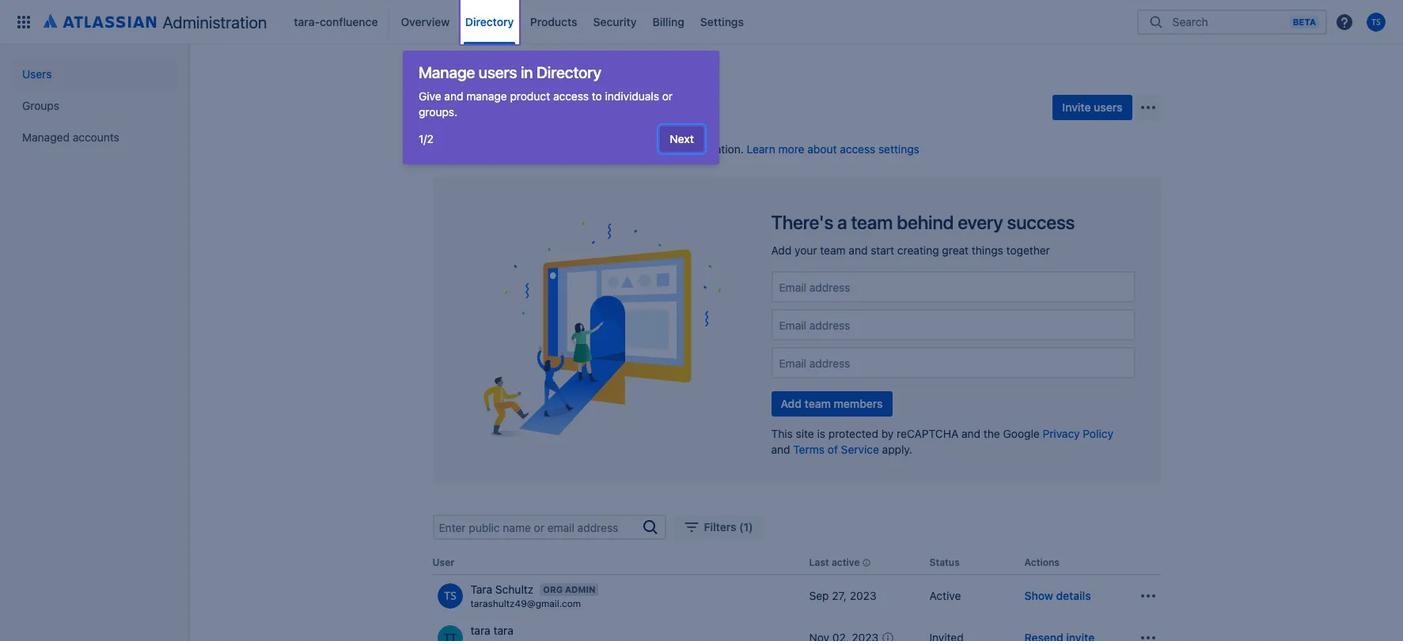Task type: locate. For each thing, give the bounding box(es) containing it.
manage for product
[[433, 142, 473, 156]]

tara tara
[[471, 625, 514, 638]]

admin
[[565, 585, 596, 595]]

0 vertical spatial tara-confluence
[[294, 15, 378, 28]]

and up groups.
[[444, 89, 463, 103]]

beta
[[1293, 16, 1316, 27]]

0 vertical spatial confluence
[[320, 15, 378, 28]]

0 vertical spatial team
[[851, 211, 893, 234]]

0 vertical spatial info image
[[860, 557, 873, 570]]

team
[[851, 211, 893, 234], [820, 244, 846, 257], [805, 397, 831, 411]]

manage for users
[[419, 63, 475, 82]]

apply.
[[882, 443, 912, 457]]

and left start
[[849, 244, 868, 257]]

access left "for"
[[519, 142, 555, 156]]

give
[[419, 89, 441, 103]]

confluence
[[320, 15, 378, 28], [509, 78, 566, 92]]

last active
[[809, 557, 860, 569]]

0 horizontal spatial the
[[590, 142, 606, 156]]

team for behind
[[851, 211, 893, 234]]

0 vertical spatial in
[[521, 63, 533, 82]]

add team members button
[[771, 392, 893, 417]]

every
[[958, 211, 1003, 234]]

user
[[433, 557, 454, 569]]

0 horizontal spatial directory
[[466, 15, 514, 28]]

0 horizontal spatial users
[[22, 67, 52, 81]]

1 horizontal spatial tara-
[[484, 78, 509, 92]]

show details link
[[1025, 589, 1091, 605]]

1 horizontal spatial the
[[984, 427, 1000, 441]]

the right all
[[590, 142, 606, 156]]

groups.
[[419, 105, 458, 119]]

confluence for topmost tara-confluence link
[[320, 15, 378, 28]]

invite users button
[[1053, 95, 1132, 120]]

1 horizontal spatial your
[[795, 244, 817, 257]]

1 vertical spatial confluence
[[509, 78, 566, 92]]

tara-confluence for topmost tara-confluence link
[[294, 15, 378, 28]]

Enter public name or email address text field
[[434, 517, 641, 539]]

product down manage
[[476, 142, 516, 156]]

1 vertical spatial in
[[640, 142, 649, 156]]

this
[[771, 427, 793, 441]]

1/2
[[419, 132, 434, 146]]

tara-confluence
[[294, 15, 378, 28], [484, 78, 566, 92]]

directory left products
[[466, 15, 514, 28]]

2 vertical spatial team
[[805, 397, 831, 411]]

the
[[590, 142, 606, 156], [984, 427, 1000, 441]]

confluence inside global navigation element
[[320, 15, 378, 28]]

tara down tara
[[471, 625, 491, 638]]

product
[[510, 89, 550, 103], [476, 142, 516, 156]]

and down this
[[771, 443, 790, 457]]

0 vertical spatial product
[[510, 89, 550, 103]]

1 vertical spatial team
[[820, 244, 846, 257]]

users right all
[[609, 142, 637, 156]]

tara down tarashultz49@gmail.com
[[494, 625, 514, 638]]

and inside manage users in directory give and manage product access to individuals or groups.
[[444, 89, 463, 103]]

confluence left overview
[[320, 15, 378, 28]]

1 horizontal spatial tara-confluence
[[484, 78, 566, 92]]

0 vertical spatial users
[[22, 67, 52, 81]]

0 horizontal spatial users
[[479, 63, 517, 82]]

is
[[817, 427, 826, 441]]

groups link
[[13, 90, 177, 122]]

your left organization.
[[652, 142, 675, 156]]

in down products link
[[521, 63, 533, 82]]

sep 27, 2023
[[809, 590, 877, 603]]

0 horizontal spatial tara
[[471, 625, 491, 638]]

users
[[22, 67, 52, 81], [433, 99, 481, 121]]

things
[[972, 244, 1004, 257]]

great
[[942, 244, 969, 257]]

tara
[[471, 625, 491, 638], [494, 625, 514, 638]]

admin link
[[433, 76, 465, 95]]

the left google
[[984, 427, 1000, 441]]

terms of service link
[[793, 443, 879, 457]]

users inside button
[[1094, 101, 1123, 114]]

2 vertical spatial email address email field
[[778, 356, 1129, 371]]

and
[[444, 89, 463, 103], [849, 244, 868, 257], [962, 427, 981, 441], [771, 443, 790, 457]]

products
[[530, 15, 577, 28]]

team down a
[[820, 244, 846, 257]]

manage up give
[[419, 63, 475, 82]]

1 vertical spatial directory
[[537, 63, 601, 82]]

1 vertical spatial manage
[[433, 142, 473, 156]]

0 horizontal spatial tara-confluence
[[294, 15, 378, 28]]

in
[[521, 63, 533, 82], [640, 142, 649, 156]]

tara-
[[294, 15, 320, 28], [484, 78, 509, 92]]

1 vertical spatial the
[[984, 427, 1000, 441]]

confluence right manage
[[509, 78, 566, 92]]

sep
[[809, 590, 829, 603]]

info image
[[860, 557, 873, 570], [879, 629, 898, 642]]

directory inside manage users in directory give and manage product access to individuals or groups.
[[537, 63, 601, 82]]

team up is
[[805, 397, 831, 411]]

your
[[652, 142, 675, 156], [795, 244, 817, 257]]

org admin
[[543, 585, 596, 595]]

product inside manage users in directory give and manage product access to individuals or groups.
[[510, 89, 550, 103]]

1 horizontal spatial directory
[[537, 63, 601, 82]]

Search field
[[1168, 8, 1290, 36]]

overview
[[401, 15, 450, 28]]

in left next "button"
[[640, 142, 649, 156]]

1 horizontal spatial confluence
[[509, 78, 566, 92]]

add up this
[[781, 397, 802, 411]]

access
[[553, 89, 589, 103], [519, 142, 555, 156], [840, 142, 876, 156]]

0 horizontal spatial confluence
[[320, 15, 378, 28]]

1 horizontal spatial in
[[640, 142, 649, 156]]

users up groups
[[22, 67, 52, 81]]

all
[[575, 142, 587, 156]]

0 horizontal spatial tara-
[[294, 15, 320, 28]]

details
[[1056, 590, 1091, 603]]

2 horizontal spatial users
[[1094, 101, 1123, 114]]

atlassian image
[[44, 11, 156, 30], [44, 11, 156, 30]]

users down admin link
[[433, 99, 481, 121]]

1 vertical spatial tara-confluence link
[[484, 76, 566, 95]]

products link
[[525, 9, 582, 34]]

3 email address email field from the top
[[778, 356, 1129, 371]]

google
[[1003, 427, 1040, 441]]

1 vertical spatial tara-confluence
[[484, 78, 566, 92]]

Email address email field
[[778, 280, 1129, 295], [778, 318, 1129, 333], [778, 356, 1129, 371]]

and right recaptcha
[[962, 427, 981, 441]]

groups
[[22, 99, 59, 112]]

users right invite
[[1094, 101, 1123, 114]]

1 vertical spatial add
[[781, 397, 802, 411]]

by
[[882, 427, 894, 441]]

tara- inside global navigation element
[[294, 15, 320, 28]]

0 vertical spatial directory
[[466, 15, 514, 28]]

manage inside manage users in directory give and manage product access to individuals or groups.
[[419, 63, 475, 82]]

managed
[[22, 131, 70, 144]]

1 vertical spatial tara-
[[484, 78, 509, 92]]

2 vertical spatial users
[[609, 142, 637, 156]]

product right manage
[[510, 89, 550, 103]]

1 horizontal spatial tara
[[494, 625, 514, 638]]

tara- for topmost tara-confluence link
[[294, 15, 320, 28]]

0 vertical spatial your
[[652, 142, 675, 156]]

0 horizontal spatial tara-confluence link
[[289, 9, 383, 34]]

tara-confluence link
[[289, 9, 383, 34], [484, 76, 566, 95]]

0 vertical spatial users
[[479, 63, 517, 82]]

0 vertical spatial add
[[771, 244, 792, 257]]

schultz
[[495, 583, 534, 597]]

1 vertical spatial email address email field
[[778, 318, 1129, 333]]

add inside add team members "button"
[[781, 397, 802, 411]]

1 horizontal spatial users
[[609, 142, 637, 156]]

0 vertical spatial email address email field
[[778, 280, 1129, 295]]

add
[[771, 244, 792, 257], [781, 397, 802, 411]]

(1)
[[739, 521, 753, 534]]

users inside manage users in directory give and manage product access to individuals or groups.
[[479, 63, 517, 82]]

settings
[[879, 142, 920, 156]]

manage down groups.
[[433, 142, 473, 156]]

0 vertical spatial manage
[[419, 63, 475, 82]]

1 vertical spatial users
[[433, 99, 481, 121]]

0 vertical spatial tara-
[[294, 15, 320, 28]]

add down there's
[[771, 244, 792, 257]]

0 vertical spatial the
[[590, 142, 606, 156]]

users up manage
[[479, 63, 517, 82]]

0 horizontal spatial in
[[521, 63, 533, 82]]

learn more about access settings link
[[747, 142, 920, 156]]

users
[[479, 63, 517, 82], [1094, 101, 1123, 114], [609, 142, 637, 156]]

team right a
[[851, 211, 893, 234]]

tara-confluence inside tara-confluence link
[[294, 15, 378, 28]]

0 horizontal spatial your
[[652, 142, 675, 156]]

confluence for the right tara-confluence link
[[509, 78, 566, 92]]

1 vertical spatial product
[[476, 142, 516, 156]]

search image
[[641, 518, 660, 537]]

directory up to
[[537, 63, 601, 82]]

your down there's
[[795, 244, 817, 257]]

1 vertical spatial users
[[1094, 101, 1123, 114]]

members
[[834, 397, 883, 411]]

access left to
[[553, 89, 589, 103]]

learn
[[747, 142, 776, 156]]

global navigation element
[[9, 0, 1137, 44]]

1 vertical spatial info image
[[879, 629, 898, 642]]

manage
[[419, 63, 475, 82], [433, 142, 473, 156]]

creating
[[898, 244, 939, 257]]



Task type: describe. For each thing, give the bounding box(es) containing it.
site
[[796, 427, 814, 441]]

org
[[543, 585, 563, 595]]

1 tara from the left
[[471, 625, 491, 638]]

accounts
[[73, 131, 119, 144]]

1 horizontal spatial tara-confluence link
[[484, 76, 566, 95]]

policy
[[1083, 427, 1114, 441]]

admin
[[433, 78, 465, 92]]

manage users in directory give and manage product access to individuals or groups.
[[419, 63, 673, 119]]

add for add team members
[[781, 397, 802, 411]]

invite
[[1063, 101, 1091, 114]]

of
[[828, 443, 838, 457]]

in inside manage users in directory give and manage product access to individuals or groups.
[[521, 63, 533, 82]]

there's
[[771, 211, 834, 234]]

team for and
[[820, 244, 846, 257]]

about
[[808, 142, 837, 156]]

the inside this site is protected by recaptcha and the google privacy policy and terms of service apply.
[[984, 427, 1000, 441]]

or
[[662, 89, 673, 103]]

privacy
[[1043, 427, 1080, 441]]

add your team and start creating great things together
[[771, 244, 1050, 257]]

access right about
[[840, 142, 876, 156]]

terms
[[793, 443, 825, 457]]

start
[[871, 244, 895, 257]]

0 vertical spatial tara-confluence link
[[289, 9, 383, 34]]

invite users
[[1063, 101, 1123, 114]]

billing link
[[648, 9, 689, 34]]

service
[[841, 443, 879, 457]]

team inside "button"
[[805, 397, 831, 411]]

2023
[[850, 590, 877, 603]]

more
[[779, 142, 805, 156]]

for
[[558, 142, 572, 156]]

tara-confluence for the right tara-confluence link
[[484, 78, 566, 92]]

tara- for the right tara-confluence link
[[484, 78, 509, 92]]

0 horizontal spatial info image
[[860, 557, 873, 570]]

users link
[[13, 59, 177, 90]]

managed accounts link
[[13, 122, 177, 154]]

users for invite
[[1094, 101, 1123, 114]]

27,
[[832, 590, 847, 603]]

add team members
[[781, 397, 883, 411]]

actions
[[1025, 557, 1060, 569]]

organization.
[[678, 142, 744, 156]]

managed accounts
[[22, 131, 119, 144]]

individuals
[[605, 89, 659, 103]]

tara
[[471, 583, 492, 597]]

protected
[[829, 427, 879, 441]]

settings link
[[696, 9, 749, 34]]

directory link
[[461, 9, 519, 34]]

there's a team behind every success
[[771, 211, 1075, 234]]

manage
[[466, 89, 507, 103]]

recaptcha
[[897, 427, 959, 441]]

privacy policy link
[[1043, 427, 1114, 441]]

administration link
[[38, 9, 273, 34]]

1 email address email field from the top
[[778, 280, 1129, 295]]

show details
[[1025, 590, 1091, 603]]

1 vertical spatial your
[[795, 244, 817, 257]]

1 horizontal spatial info image
[[879, 629, 898, 642]]

2 tara from the left
[[494, 625, 514, 638]]

status
[[930, 557, 960, 569]]

next
[[670, 132, 694, 146]]

administration banner
[[0, 0, 1403, 44]]

settings
[[700, 15, 744, 28]]

security link
[[589, 9, 642, 34]]

billing
[[653, 15, 685, 28]]

add for add your team and start creating great things together
[[771, 244, 792, 257]]

to
[[592, 89, 602, 103]]

a
[[837, 211, 847, 234]]

access inside manage users in directory give and manage product access to individuals or groups.
[[553, 89, 589, 103]]

users inside users link
[[22, 67, 52, 81]]

behind
[[897, 211, 954, 234]]

filters (1)
[[704, 521, 753, 534]]

users for manage
[[479, 63, 517, 82]]

last
[[809, 557, 829, 569]]

next button
[[660, 127, 704, 152]]

overview link
[[396, 9, 455, 34]]

success
[[1007, 211, 1075, 234]]

2 email address email field from the top
[[778, 318, 1129, 333]]

this site is protected by recaptcha and the google privacy policy and terms of service apply.
[[771, 427, 1114, 457]]

together
[[1007, 244, 1050, 257]]

manage product access for all the users in your organization. learn more about access settings
[[433, 142, 920, 156]]

administration
[[163, 12, 267, 31]]

active
[[832, 557, 860, 569]]

filters (1) button
[[672, 515, 763, 541]]

1 horizontal spatial users
[[433, 99, 481, 121]]

active
[[930, 590, 961, 603]]

show
[[1025, 590, 1053, 603]]

directory inside global navigation element
[[466, 15, 514, 28]]

filters
[[704, 521, 736, 534]]

security
[[593, 15, 637, 28]]

search icon image
[[1147, 14, 1166, 30]]

tara schultz
[[471, 583, 534, 597]]

tara tara link
[[433, 621, 797, 642]]



Task type: vqa. For each thing, say whether or not it's contained in the screenshot.
more
yes



